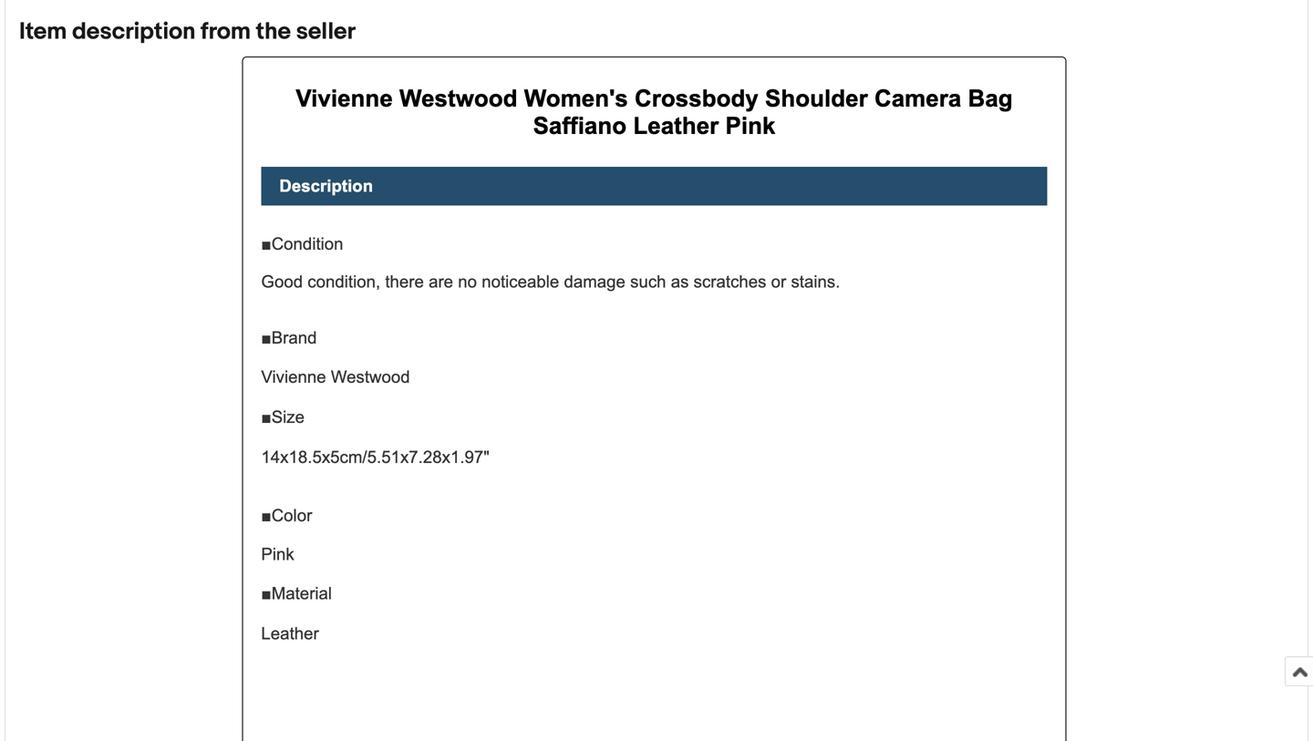 Task type: describe. For each thing, give the bounding box(es) containing it.
item description from the seller
[[19, 18, 356, 46]]

seller
[[296, 18, 356, 46]]

description
[[72, 18, 195, 46]]

from
[[201, 18, 251, 46]]

item
[[19, 18, 67, 46]]



Task type: vqa. For each thing, say whether or not it's contained in the screenshot.
Face inside the The North Face Long Sleeved T shirt Grey Size XXL $18.78
no



Task type: locate. For each thing, give the bounding box(es) containing it.
the
[[256, 18, 291, 46]]



